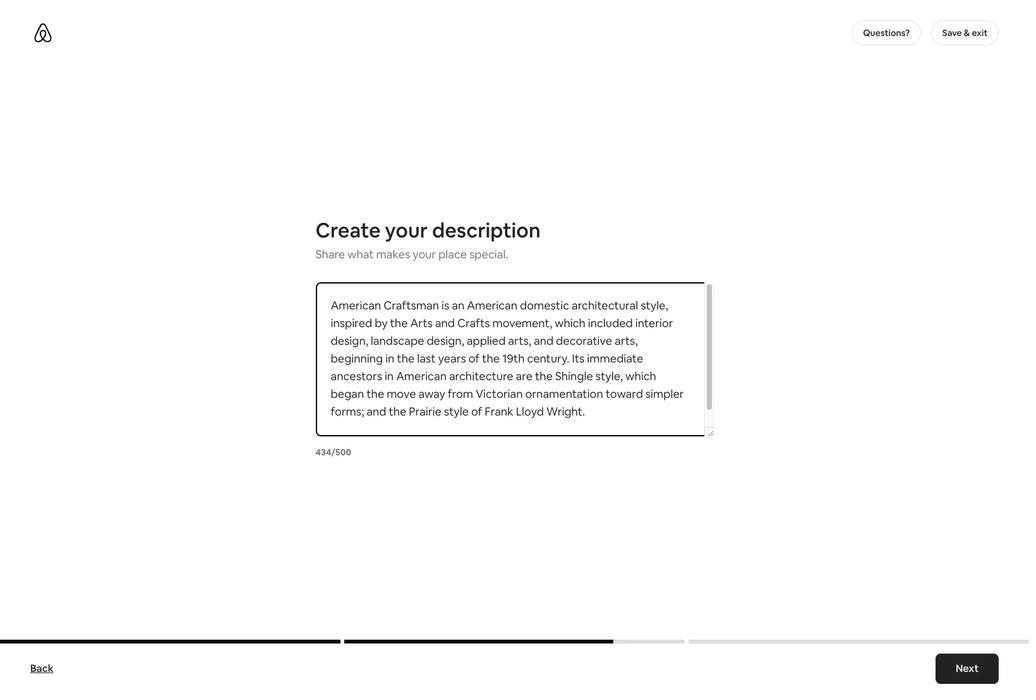 Task type: describe. For each thing, give the bounding box(es) containing it.
special.
[[470, 247, 509, 261]]

1 vertical spatial your
[[413, 247, 436, 261]]

next button
[[936, 654, 999, 684]]

back button
[[24, 657, 60, 682]]

create your description share what makes your place special.
[[316, 217, 541, 261]]

0 vertical spatial your
[[385, 217, 428, 243]]

434/500
[[316, 447, 351, 458]]

save & exit button
[[932, 20, 999, 46]]

Create your description text field
[[316, 282, 714, 436]]

save
[[943, 27, 962, 39]]

questions?
[[864, 27, 910, 39]]

next
[[956, 662, 979, 676]]



Task type: vqa. For each thing, say whether or not it's contained in the screenshot.
Back
yes



Task type: locate. For each thing, give the bounding box(es) containing it.
place
[[439, 247, 467, 261]]

create
[[316, 217, 381, 243]]

back
[[30, 662, 53, 676]]

share
[[316, 247, 345, 261]]

your
[[385, 217, 428, 243], [413, 247, 436, 261]]

your up makes
[[385, 217, 428, 243]]

questions? button
[[852, 20, 922, 46]]

exit
[[972, 27, 988, 39]]

makes
[[376, 247, 410, 261]]

&
[[964, 27, 970, 39]]

save & exit
[[943, 27, 988, 39]]

description
[[432, 217, 541, 243]]

your left "place"
[[413, 247, 436, 261]]

what
[[348, 247, 374, 261]]



